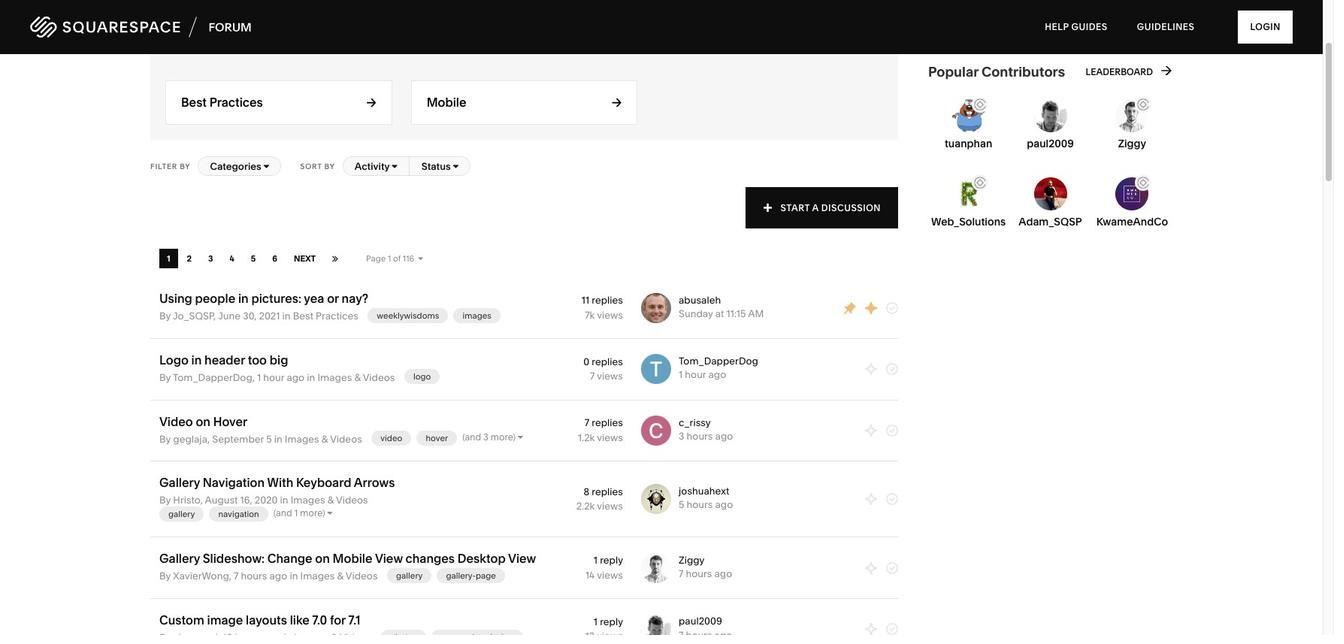 Task type: locate. For each thing, give the bounding box(es) containing it.
hours inside c_rissy 3 hours ago
[[687, 430, 713, 442]]

ziggy
[[1119, 136, 1147, 150], [679, 554, 705, 566]]

1 vertical spatial paul2009 link
[[679, 615, 722, 627]]

for left 7.1 on the bottom left
[[330, 613, 346, 628]]

1 vertical spatial 5
[[266, 433, 272, 445]]

paul2009 link
[[1027, 136, 1074, 150], [679, 615, 722, 627]]

1 vertical spatial best
[[293, 310, 314, 322]]

caret down image left 1.2k
[[518, 433, 523, 442]]

2 reply from the top
[[600, 616, 623, 628]]

videos
[[641, 40, 679, 55]]

access the circle badges link
[[929, 6, 1173, 54]]

0 vertical spatial best
[[181, 94, 207, 109]]

caret down image
[[392, 162, 398, 172], [453, 162, 459, 172], [327, 509, 333, 518]]

sort by
[[300, 161, 335, 171]]

0 horizontal spatial view
[[375, 551, 403, 567]]

7 hours ago link
[[679, 568, 733, 580]]

reply inside 1 reply 14 views
[[600, 554, 623, 566]]

3 replies from the top
[[592, 417, 623, 429]]

caret down image inside page 1 of 116 link
[[419, 255, 423, 263]]

0 horizontal spatial (and
[[274, 508, 292, 519]]

more) right hover
[[491, 432, 516, 443]]

circle user image for tuanphan
[[972, 96, 989, 112]]

mobile down share and discover best practices for formatting, editing, and hosting images and videos
[[427, 94, 467, 109]]

ziggy down circle user icon
[[1119, 136, 1147, 150]]

hours for gallery navigation with keyboard arrows
[[687, 499, 713, 511]]

7 down slideshow:
[[234, 570, 239, 582]]

adam_sqsp image
[[1034, 177, 1067, 210]]

more)
[[491, 432, 516, 443], [300, 508, 325, 519]]

3 left 4 link
[[208, 254, 213, 264]]

0 horizontal spatial for
[[330, 613, 346, 628]]

, for people
[[214, 310, 216, 322]]

& up keyboard
[[322, 433, 328, 445]]

1 vertical spatial (and
[[274, 508, 292, 519]]

2 by from the top
[[159, 371, 171, 383]]

gallery navigation with keyboard arrows link
[[159, 475, 395, 490]]

by right the sort
[[324, 161, 335, 171]]

ago inside joshuahext 5 hours ago
[[716, 499, 733, 511]]

4 views from the top
[[597, 500, 623, 512]]

2 by from the left
[[324, 161, 335, 171]]

and right share
[[209, 40, 231, 55]]

1 horizontal spatial tom_dapperdog link
[[679, 355, 759, 367]]

1 horizontal spatial paul2009 link
[[1027, 136, 1074, 150]]

hour right tom_dapperdog icon
[[685, 369, 706, 381]]

tuanphan image
[[952, 99, 986, 132]]

hours inside ziggy 7 hours ago
[[686, 568, 712, 580]]

paul2009 link up adam_sqsp 'icon'
[[1027, 136, 1074, 150]]

11
[[582, 294, 590, 306]]

11:15
[[727, 307, 746, 319]]

caret down image for page 1 of 116
[[419, 255, 423, 263]]

1 horizontal spatial more)
[[491, 432, 516, 443]]

ago for video on hover
[[716, 430, 733, 442]]

gallery link for gallery navigation with keyboard arrows
[[159, 507, 204, 522]]

replies inside 0 replies 7 views
[[592, 355, 623, 367]]

1 horizontal spatial by
[[324, 161, 335, 171]]

gallery up xavierwong
[[159, 551, 200, 567]]

0 vertical spatial paul2009
[[1027, 136, 1074, 150]]

0 horizontal spatial paul2009 link
[[679, 615, 722, 627]]

ziggy link down circle user icon
[[1119, 136, 1147, 150]]

best practices link down or
[[293, 310, 359, 322]]

by for filter by
[[180, 161, 191, 171]]

1 gallery from the top
[[159, 475, 200, 490]]

, for slideshow:
[[229, 570, 232, 582]]

gallery
[[168, 509, 195, 520], [396, 571, 423, 581]]

next link
[[286, 249, 323, 269]]

by
[[159, 310, 171, 322], [159, 371, 171, 383], [159, 433, 171, 445], [159, 494, 171, 506], [159, 570, 171, 582]]

ago for gallery navigation with keyboard arrows
[[716, 499, 733, 511]]

paul2009 up adam_sqsp 'icon'
[[1027, 136, 1074, 150]]

featured image
[[866, 302, 878, 314]]

view left changes on the bottom left of the page
[[375, 551, 403, 567]]

2 horizontal spatial 3
[[679, 430, 685, 442]]

1 vertical spatial tom_dapperdog link
[[173, 371, 252, 383]]

gallery-page
[[446, 571, 496, 581]]

replies inside the 11 replies 7k views
[[592, 294, 623, 306]]

1 inside tom_dapperdog 1 hour ago
[[679, 369, 683, 381]]

by for using people in pictures: yea or nay?
[[159, 310, 171, 322]]

replies right 11 at the top left of the page
[[592, 294, 623, 306]]

ago down "change"
[[270, 570, 287, 582]]

1 vertical spatial images
[[463, 310, 492, 321]]

images & videos link left logo
[[318, 371, 395, 383]]

more) for hover
[[491, 432, 516, 443]]

1 horizontal spatial (and
[[463, 432, 481, 443]]

views right 2.2k
[[597, 500, 623, 512]]

more) down keyboard
[[300, 508, 325, 519]]

1 horizontal spatial on
[[315, 551, 330, 567]]

1 vertical spatial ziggy image
[[641, 553, 672, 583]]

by down using at the top left of the page
[[159, 310, 171, 322]]

gallery link
[[159, 507, 204, 522], [387, 568, 432, 583]]

0 vertical spatial on
[[196, 414, 211, 429]]

1 horizontal spatial paul2009 image
[[1034, 99, 1067, 132]]

access
[[945, 23, 985, 35]]

hristo
[[173, 494, 201, 506]]

0 horizontal spatial ziggy link
[[679, 554, 705, 566]]

ziggy image
[[1116, 99, 1149, 132], [641, 553, 672, 583]]

0 vertical spatial caret down image
[[264, 162, 269, 172]]

1 horizontal spatial ziggy
[[1119, 136, 1147, 150]]

3 by from the top
[[159, 433, 171, 445]]

1 horizontal spatial best
[[293, 310, 314, 322]]

& down gallery slideshow: change on mobile view changes desktop view link
[[337, 570, 344, 582]]

0 vertical spatial for
[[370, 40, 386, 55]]

ago inside ziggy 7 hours ago
[[715, 568, 733, 580]]

1
[[167, 254, 170, 264], [388, 254, 391, 264], [679, 369, 683, 381], [257, 371, 261, 383], [294, 508, 298, 519], [594, 554, 598, 566], [594, 616, 598, 628]]

images & videos link down keyboard
[[291, 494, 368, 506]]

0 horizontal spatial 5
[[251, 254, 256, 264]]

1 right tom_dapperdog icon
[[679, 369, 683, 381]]

ziggy inside ziggy 7 hours ago
[[679, 554, 705, 566]]

0 vertical spatial images
[[571, 40, 614, 55]]

1 vertical spatial ziggy
[[679, 554, 705, 566]]

ziggy image down leaderboard link
[[1116, 99, 1149, 132]]

paul2009
[[1027, 136, 1074, 150], [679, 615, 722, 627]]

on up geglaja link
[[196, 414, 211, 429]]

tom_dapperdog up 1 hour ago link
[[679, 355, 759, 367]]

for right practices at the top
[[370, 40, 386, 55]]

views for arrows
[[597, 500, 623, 512]]

1 horizontal spatial images
[[571, 40, 614, 55]]

hover
[[213, 414, 248, 429]]

0 vertical spatial gallery link
[[159, 507, 204, 522]]

ziggy for ziggy 7 hours ago
[[679, 554, 705, 566]]

1 horizontal spatial caret down image
[[392, 162, 398, 172]]

desktop
[[458, 551, 506, 567]]

hour down big
[[263, 371, 284, 383]]

paul2009 image right 1 reply
[[641, 615, 672, 635]]

ziggy 7 hours ago
[[679, 554, 733, 580]]

circle user image up web_solutions
[[972, 174, 989, 191]]

0 horizontal spatial gallery
[[168, 509, 195, 520]]

hours down slideshow:
[[241, 570, 267, 582]]

views left tom_dapperdog icon
[[597, 370, 623, 382]]

views right 7k
[[597, 309, 623, 321]]

status
[[422, 160, 453, 172]]

hover link
[[417, 431, 457, 446]]

1 horizontal spatial mobile
[[427, 94, 467, 109]]

videos for big
[[363, 371, 395, 383]]

3 for c_rissy 3 hours ago
[[679, 430, 685, 442]]

ago up the joshuahext link
[[716, 430, 733, 442]]

3 hours ago link
[[679, 430, 733, 442]]

3 right hover
[[484, 432, 489, 443]]

by down video
[[159, 433, 171, 445]]

1 vertical spatial gallery
[[159, 551, 200, 567]]

adam_sqsp
[[1019, 215, 1083, 228]]

5 right joshuahext icon
[[679, 499, 685, 511]]

8
[[584, 486, 590, 498]]

best practices link down best
[[166, 81, 392, 124]]

caret down image right 116
[[419, 255, 423, 263]]

1 horizontal spatial 3
[[484, 432, 489, 443]]

slideshow:
[[203, 551, 265, 567]]

custom
[[159, 613, 204, 628]]

& for big
[[354, 371, 361, 383]]

images
[[571, 40, 614, 55], [463, 310, 492, 321]]

2 vertical spatial caret down image
[[518, 433, 523, 442]]

(and for hover
[[463, 432, 481, 443]]

images right hosting
[[571, 40, 614, 55]]

2 horizontal spatial and
[[616, 40, 638, 55]]

1 vertical spatial tom_dapperdog
[[173, 371, 252, 383]]

gallery link down hristo link
[[159, 507, 204, 522]]

tom_dapperdog link
[[679, 355, 759, 367], [173, 371, 252, 383]]

ago up "c_rissy"
[[709, 369, 727, 381]]

by for gallery navigation with keyboard arrows
[[159, 494, 171, 506]]

1 horizontal spatial and
[[501, 40, 523, 55]]

1 horizontal spatial hour
[[685, 369, 706, 381]]

0 vertical spatial paul2009 image
[[1034, 99, 1067, 132]]

1 up 14
[[594, 554, 598, 566]]

views inside 0 replies 7 views
[[597, 370, 623, 382]]

hour
[[685, 369, 706, 381], [263, 371, 284, 383]]

30,
[[243, 310, 257, 322]]

1 horizontal spatial ziggy image
[[1116, 99, 1149, 132]]

1 left 2
[[167, 254, 170, 264]]

gallery down changes on the bottom left of the page
[[396, 571, 423, 581]]

ago for logo in header too big
[[709, 369, 727, 381]]

help
[[1045, 21, 1070, 32]]

views
[[597, 309, 623, 321], [597, 370, 623, 382], [597, 432, 623, 444], [597, 500, 623, 512], [597, 569, 623, 581]]

web_solutions
[[932, 215, 1006, 228]]

1 vertical spatial paul2009
[[679, 615, 722, 627]]

2 horizontal spatial caret down image
[[518, 433, 523, 442]]

0 horizontal spatial tom_dapperdog
[[173, 371, 252, 383]]

0 horizontal spatial mobile
[[333, 551, 373, 567]]

0 vertical spatial ziggy
[[1119, 136, 1147, 150]]

replies inside 8 replies 2.2k views
[[592, 486, 623, 498]]

, left august
[[201, 494, 203, 506]]

0 vertical spatial ziggy image
[[1116, 99, 1149, 132]]

circle user image
[[972, 96, 989, 112], [972, 174, 989, 191], [1136, 174, 1152, 191]]

by for gallery slideshow: change on mobile view changes desktop view
[[159, 570, 171, 582]]

ziggy link up '7 hours ago' "link" on the right bottom of the page
[[679, 554, 705, 566]]

hour inside tom_dapperdog 1 hour ago
[[685, 369, 706, 381]]

caret down image inside activity link
[[392, 162, 398, 172]]

arrows
[[354, 475, 395, 490]]

1 views from the top
[[597, 309, 623, 321]]

1 horizontal spatial paul2009
[[1027, 136, 1074, 150]]

0 vertical spatial gallery
[[168, 509, 195, 520]]

0 horizontal spatial images
[[463, 310, 492, 321]]

5 right 4
[[251, 254, 256, 264]]

paul2009 image down contributors
[[1034, 99, 1067, 132]]

using people in pictures: yea or nay?
[[159, 291, 369, 306]]

1 horizontal spatial tom_dapperdog
[[679, 355, 759, 367]]

replies up 1.2k
[[592, 417, 623, 429]]

abusaleh
[[679, 294, 721, 306]]

0 horizontal spatial paul2009 image
[[641, 615, 672, 635]]

hours down 5 hours ago link
[[686, 568, 712, 580]]

logo in header too big
[[159, 353, 288, 368]]

by for sort by
[[324, 161, 335, 171]]

paul2009 for the top the paul2009 link
[[1027, 136, 1074, 150]]

video link
[[372, 431, 412, 446]]

caret down image inside categories link
[[264, 162, 269, 172]]

last page image
[[332, 254, 338, 264]]

hristo link
[[173, 494, 201, 506]]

using
[[159, 291, 192, 306]]

, for in
[[252, 371, 255, 383]]

hover
[[426, 433, 448, 444]]

1 by from the left
[[180, 161, 191, 171]]

2 horizontal spatial caret down image
[[453, 162, 459, 172]]

3 link
[[201, 249, 221, 269]]

share
[[173, 40, 206, 55]]

5 hours ago link
[[679, 499, 733, 511]]

images right the weeklywisdoms
[[463, 310, 492, 321]]

gallery for gallery slideshow: change on mobile view changes desktop view
[[159, 551, 200, 567]]

0 vertical spatial gallery
[[159, 475, 200, 490]]

like
[[290, 613, 310, 628]]

by left 'xavierwong' link
[[159, 570, 171, 582]]

0 vertical spatial reply
[[600, 554, 623, 566]]

ago for gallery slideshow: change on mobile view changes desktop view
[[715, 568, 733, 580]]

ago inside c_rissy 3 hours ago
[[716, 430, 733, 442]]

, down slideshow:
[[229, 570, 232, 582]]

1 horizontal spatial practices
[[316, 310, 359, 322]]

and left hosting
[[501, 40, 523, 55]]

replies right '0'
[[592, 355, 623, 367]]

1 replies from the top
[[592, 294, 623, 306]]

1 vertical spatial more)
[[300, 508, 325, 519]]

navigation
[[218, 509, 259, 520]]

2 vertical spatial 5
[[679, 499, 685, 511]]

for
[[370, 40, 386, 55], [330, 613, 346, 628]]

, down 'too'
[[252, 371, 255, 383]]

1 left "of"
[[388, 254, 391, 264]]

1 vertical spatial paul2009 image
[[641, 615, 672, 635]]

1 horizontal spatial view
[[508, 551, 536, 567]]

hours inside joshuahext 5 hours ago
[[687, 499, 713, 511]]

best practices link
[[166, 81, 392, 124], [293, 310, 359, 322]]

1 horizontal spatial ziggy link
[[1119, 136, 1147, 150]]

0 vertical spatial 5
[[251, 254, 256, 264]]

for for 7.0
[[330, 613, 346, 628]]

images & videos link for mobile
[[300, 570, 378, 582]]

by tom_dapperdog , 1 hour ago in images & videos
[[159, 371, 395, 383]]

5 right september
[[266, 433, 272, 445]]

view right 'desktop'
[[508, 551, 536, 567]]

views right 1.2k
[[597, 432, 623, 444]]

0 horizontal spatial more)
[[300, 508, 325, 519]]

views for mobile
[[597, 569, 623, 581]]

gallery down hristo link
[[168, 509, 195, 520]]

joshuahext 5 hours ago
[[679, 485, 733, 511]]

0 horizontal spatial and
[[209, 40, 231, 55]]

web_solutions image
[[952, 177, 986, 210]]

views right 14
[[597, 569, 623, 581]]

kwameandco image
[[1116, 177, 1149, 210]]

views inside 1 reply 14 views
[[597, 569, 623, 581]]

2 and from the left
[[501, 40, 523, 55]]

ziggy link
[[1119, 136, 1147, 150], [679, 554, 705, 566]]

, left june
[[214, 310, 216, 322]]

1 vertical spatial practices
[[316, 310, 359, 322]]

7 up 1.2k
[[585, 417, 590, 429]]

ago down big
[[287, 371, 305, 383]]

5 views from the top
[[597, 569, 623, 581]]

paul2009 down '7 hours ago' "link" on the right bottom of the page
[[679, 615, 722, 627]]

login
[[1251, 21, 1281, 32]]

1 vertical spatial reply
[[600, 616, 623, 628]]

caret down image left the sort
[[264, 162, 269, 172]]

3 views from the top
[[597, 432, 623, 444]]

images & videos link
[[318, 371, 395, 383], [285, 433, 362, 445], [291, 494, 368, 506], [300, 570, 378, 582]]

0 vertical spatial best practices link
[[166, 81, 392, 124]]

& left logo
[[354, 371, 361, 383]]

gallery up hristo link
[[159, 475, 200, 490]]

joshuahext link
[[679, 485, 730, 497]]

best down share
[[181, 94, 207, 109]]

1 vertical spatial caret down image
[[419, 255, 423, 263]]

abusaleh link
[[679, 294, 721, 306]]

1 vertical spatial for
[[330, 613, 346, 628]]

ago inside tom_dapperdog 1 hour ago
[[709, 369, 727, 381]]

circle user image down popular contributors
[[972, 96, 989, 112]]

5
[[251, 254, 256, 264], [266, 433, 272, 445], [679, 499, 685, 511]]

caret down image inside status link
[[453, 162, 459, 172]]

0 vertical spatial mobile
[[427, 94, 467, 109]]

2 replies from the top
[[592, 355, 623, 367]]

0 horizontal spatial gallery link
[[159, 507, 204, 522]]

0 vertical spatial tom_dapperdog link
[[679, 355, 759, 367]]

images & videos link down gallery slideshow: change on mobile view changes desktop view link
[[300, 570, 378, 582]]

0 horizontal spatial caret down image
[[264, 162, 269, 172]]

gallery for gallery navigation with keyboard arrows
[[168, 509, 195, 520]]

ziggy image left ziggy 7 hours ago
[[641, 553, 672, 583]]

1 down by hristo , august 16, 2020 in images & videos
[[294, 508, 298, 519]]

hours down c_rissy "link"
[[687, 430, 713, 442]]

on right "change"
[[315, 551, 330, 567]]

0 vertical spatial practices
[[210, 94, 263, 109]]

hours down the joshuahext link
[[687, 499, 713, 511]]

tom_dapperdog link up 1 hour ago link
[[679, 355, 759, 367]]

2 gallery from the top
[[159, 551, 200, 567]]

mobile
[[427, 94, 467, 109], [333, 551, 373, 567]]

4 by from the top
[[159, 494, 171, 506]]

0 horizontal spatial paul2009
[[679, 615, 722, 627]]

1 link
[[159, 249, 178, 269]]

0 vertical spatial (and
[[463, 432, 481, 443]]

c_rissy link
[[679, 416, 711, 429]]

1 inside 1 reply 14 views
[[594, 554, 598, 566]]

replies for arrows
[[592, 486, 623, 498]]

reply
[[600, 554, 623, 566], [600, 616, 623, 628]]

the
[[987, 23, 1006, 35]]

2 views from the top
[[597, 370, 623, 382]]

1 by from the top
[[159, 310, 171, 322]]

video on hover link
[[159, 414, 248, 429]]

0 horizontal spatial on
[[196, 414, 211, 429]]

2 horizontal spatial 5
[[679, 499, 685, 511]]

guidelines link
[[1124, 8, 1209, 47]]

practices down discover
[[210, 94, 263, 109]]

1 down 14
[[594, 616, 598, 628]]

by jo_sqsp , june 30, 2021 in best practices
[[159, 310, 359, 322]]

paul2009 link down '7 hours ago' "link" on the right bottom of the page
[[679, 615, 722, 627]]

, down video on hover link
[[208, 433, 210, 445]]

1 vertical spatial gallery
[[396, 571, 423, 581]]

1 horizontal spatial caret down image
[[419, 255, 423, 263]]

reply down 1 reply 14 views
[[600, 616, 623, 628]]

, for on
[[208, 433, 210, 445]]

logo link
[[404, 370, 440, 385]]

practices
[[210, 94, 263, 109], [316, 310, 359, 322]]

7 up 7 replies 1.2k views
[[590, 370, 595, 382]]

images & videos link for arrows
[[291, 494, 368, 506]]

1 reply from the top
[[600, 554, 623, 566]]

views inside the 11 replies 7k views
[[597, 309, 623, 321]]

3
[[208, 254, 213, 264], [679, 430, 685, 442], [484, 432, 489, 443]]

tom_dapperdog link down logo in header too big
[[173, 371, 252, 383]]

by down logo
[[159, 371, 171, 383]]

caret down image
[[264, 162, 269, 172], [419, 255, 423, 263], [518, 433, 523, 442]]

paul2009 image
[[1034, 99, 1067, 132], [641, 615, 672, 635]]

circle user image up kwameandco link
[[1136, 174, 1152, 191]]

gallery link down changes on the bottom left of the page
[[387, 568, 432, 583]]

best
[[285, 40, 311, 55]]

using people in pictures: yea or nay? link
[[159, 291, 369, 306]]

1 horizontal spatial gallery link
[[387, 568, 432, 583]]

tom_dapperdog down logo in header too big
[[173, 371, 252, 383]]

start a discussion link
[[746, 187, 899, 229]]

videos for arrows
[[336, 494, 368, 506]]

for for practices
[[370, 40, 386, 55]]

tom_dapperdog
[[679, 355, 759, 367], [173, 371, 252, 383]]

hours for gallery slideshow: change on mobile view changes desktop view
[[686, 568, 712, 580]]

0 horizontal spatial ziggy
[[679, 554, 705, 566]]

5 by from the top
[[159, 570, 171, 582]]

1 vertical spatial gallery link
[[387, 568, 432, 583]]

4 replies from the top
[[592, 486, 623, 498]]

by left hristo link
[[159, 494, 171, 506]]

(and right hover
[[463, 432, 481, 443]]

0 replies 7 views
[[584, 355, 623, 382]]

7 down 5 hours ago link
[[679, 568, 684, 580]]

views for yea
[[597, 309, 623, 321]]

3 inside c_rissy 3 hours ago
[[679, 430, 685, 442]]

web_solutions link
[[932, 215, 1006, 228]]

practices down or
[[316, 310, 359, 322]]

abusaleh image
[[641, 293, 672, 323]]

0 vertical spatial more)
[[491, 432, 516, 443]]

pictures:
[[251, 291, 301, 306]]

views inside 8 replies 2.2k views
[[597, 500, 623, 512]]



Task type: describe. For each thing, give the bounding box(es) containing it.
by geglaja , september 5 in images & videos
[[159, 433, 362, 445]]

tom_dapperdog image
[[641, 354, 672, 384]]

yea
[[304, 291, 324, 306]]

views for big
[[597, 370, 623, 382]]

0 horizontal spatial tom_dapperdog link
[[173, 371, 252, 383]]

gallery-
[[446, 571, 476, 581]]

by for video on hover
[[159, 433, 171, 445]]

sunday at 11:15  am link
[[679, 307, 764, 319]]

caret down image for (and 3 more)
[[518, 433, 523, 442]]

2
[[187, 254, 192, 264]]

layouts
[[246, 613, 287, 628]]

videos left video link in the bottom of the page
[[330, 433, 362, 445]]

replies inside 7 replies 1.2k views
[[592, 417, 623, 429]]

1 inside page 1 of 116 link
[[388, 254, 391, 264]]

mobile link
[[412, 81, 637, 124]]

views inside 7 replies 1.2k views
[[597, 432, 623, 444]]

7.1
[[349, 613, 360, 628]]

(and 3 more)
[[463, 432, 518, 443]]

september
[[212, 433, 264, 445]]

videos for mobile
[[346, 570, 378, 582]]

1.2k
[[578, 432, 595, 444]]

(and for with
[[274, 508, 292, 519]]

big
[[270, 353, 288, 368]]

0 horizontal spatial practices
[[210, 94, 263, 109]]

replies for big
[[592, 355, 623, 367]]

caret down image for (and 1 more)
[[327, 509, 333, 518]]

practices
[[314, 40, 367, 55]]

4
[[230, 254, 234, 264]]

images for too
[[318, 371, 352, 383]]

1 down 'too'
[[257, 371, 261, 383]]

access the circle badges
[[945, 23, 1087, 35]]

xavierwong link
[[173, 570, 229, 582]]

0 horizontal spatial ziggy image
[[641, 553, 672, 583]]

3 and from the left
[[616, 40, 638, 55]]

replies for yea
[[592, 294, 623, 306]]

jo_sqsp link
[[173, 310, 214, 322]]

images for keyboard
[[291, 494, 325, 506]]

paul2009 for the bottom the paul2009 link
[[679, 615, 722, 627]]

1 vertical spatial on
[[315, 551, 330, 567]]

sunday
[[679, 307, 713, 319]]

best practices
[[181, 94, 263, 109]]

circle user image for kwameandco
[[1136, 174, 1152, 191]]

0 vertical spatial ziggy link
[[1119, 136, 1147, 150]]

ziggy for ziggy
[[1119, 136, 1147, 150]]

reply for 1 reply 14 views
[[600, 554, 623, 566]]

8 replies 2.2k views
[[577, 486, 623, 512]]

gallery navigation with keyboard arrows
[[159, 475, 395, 490]]

angle right image
[[1156, 66, 1173, 76]]

custom image layouts like 7.0 for 7.1
[[159, 613, 360, 628]]

1 vertical spatial mobile
[[333, 551, 373, 567]]

video
[[381, 433, 403, 444]]

2.2k
[[577, 500, 595, 512]]

, for navigation
[[201, 494, 203, 506]]

1 horizontal spatial 5
[[266, 433, 272, 445]]

caret down image for categories
[[264, 162, 269, 172]]

3 for (and 3 more)
[[484, 432, 489, 443]]

116
[[403, 254, 415, 264]]

hosting
[[525, 40, 569, 55]]

gallery slideshow: change on mobile view changes desktop view link
[[159, 551, 536, 567]]

1 hour ago link
[[679, 369, 727, 381]]

7 inside 0 replies 7 views
[[590, 370, 595, 382]]

more) for with
[[300, 508, 325, 519]]

formatting,
[[388, 40, 452, 55]]

next
[[294, 254, 316, 264]]

xavierwong
[[173, 570, 229, 582]]

images for on
[[300, 570, 335, 582]]

1 inside 1 link
[[167, 254, 170, 264]]

0 vertical spatial paul2009 link
[[1027, 136, 1074, 150]]

5 inside joshuahext 5 hours ago
[[679, 499, 685, 511]]

logo
[[414, 372, 431, 382]]

help guides
[[1045, 21, 1108, 32]]

caret down image for activity
[[392, 162, 398, 172]]

0 horizontal spatial hour
[[263, 371, 284, 383]]

activity link
[[343, 157, 410, 176]]

share and discover best practices for formatting, editing, and hosting images and videos
[[173, 40, 679, 55]]

sort
[[300, 161, 322, 171]]

& for arrows
[[328, 494, 334, 506]]

status link
[[409, 157, 471, 176]]

7 inside 7 replies 1.2k views
[[585, 417, 590, 429]]

1 and from the left
[[209, 40, 231, 55]]

images & videos link up keyboard
[[285, 433, 362, 445]]

gallery slideshow: change on mobile view changes desktop view
[[159, 551, 536, 567]]

too
[[248, 353, 267, 368]]

1 vertical spatial best practices link
[[293, 310, 359, 322]]

keyboard
[[296, 475, 352, 490]]

contributors
[[982, 63, 1066, 80]]

gallery for gallery navigation with keyboard arrows
[[159, 475, 200, 490]]

adam_sqsp link
[[1019, 215, 1083, 228]]

0 horizontal spatial 3
[[208, 254, 213, 264]]

gallery for gallery slideshow: change on mobile view changes desktop view
[[396, 571, 423, 581]]

mobile inside mobile link
[[427, 94, 467, 109]]

7k
[[585, 309, 595, 321]]

weeklywisdoms
[[377, 310, 439, 321]]

weeklywisdoms link
[[368, 308, 448, 323]]

june
[[218, 310, 241, 322]]

discover
[[234, 40, 283, 55]]

gallery-page link
[[437, 568, 505, 583]]

joshuahext image
[[641, 484, 672, 515]]

0 horizontal spatial best
[[181, 94, 207, 109]]

filter
[[150, 161, 177, 171]]

start
[[781, 202, 810, 214]]

caret down image for status
[[453, 162, 459, 172]]

leaderboard
[[1086, 66, 1156, 77]]

logo in header too big link
[[159, 353, 288, 368]]

page 1 of 116 link
[[359, 249, 431, 269]]

page
[[366, 254, 386, 264]]

hours for video on hover
[[687, 430, 713, 442]]

with
[[267, 475, 294, 490]]

squarespace forum image
[[30, 14, 252, 40]]

leaderboard link
[[1086, 65, 1173, 78]]

2 view from the left
[[508, 551, 536, 567]]

activity
[[355, 160, 392, 172]]

by for logo in header too big
[[159, 371, 171, 383]]

video
[[159, 414, 193, 429]]

14
[[586, 569, 595, 581]]

header
[[205, 353, 245, 368]]

jo_sqsp
[[173, 310, 214, 322]]

1 reply
[[594, 616, 623, 628]]

c_rissy image
[[641, 416, 672, 446]]

16,
[[240, 494, 252, 506]]

gallery link for gallery slideshow: change on mobile view changes desktop view
[[387, 568, 432, 583]]

video on hover
[[159, 414, 248, 429]]

categories
[[210, 160, 264, 172]]

1 vertical spatial ziggy link
[[679, 554, 705, 566]]

pinned image
[[844, 302, 856, 314]]

circle
[[1008, 23, 1044, 35]]

people
[[195, 291, 236, 306]]

(and 1 more)
[[274, 508, 327, 519]]

circle user image
[[1136, 96, 1152, 112]]

images link
[[454, 308, 501, 323]]

1 view from the left
[[375, 551, 403, 567]]

& for mobile
[[337, 570, 344, 582]]

7 inside ziggy 7 hours ago
[[679, 568, 684, 580]]

reply for 1 reply
[[600, 616, 623, 628]]

images & videos link for big
[[318, 371, 395, 383]]

by hristo , august 16, 2020 in images & videos
[[159, 494, 368, 506]]

circle user image for web_solutions
[[972, 174, 989, 191]]

5 link
[[243, 249, 263, 269]]

0
[[584, 355, 590, 367]]

1 reply 14 views
[[586, 554, 623, 581]]

6 link
[[265, 249, 285, 269]]

2020
[[255, 494, 278, 506]]



Task type: vqa. For each thing, say whether or not it's contained in the screenshot.
responding
no



